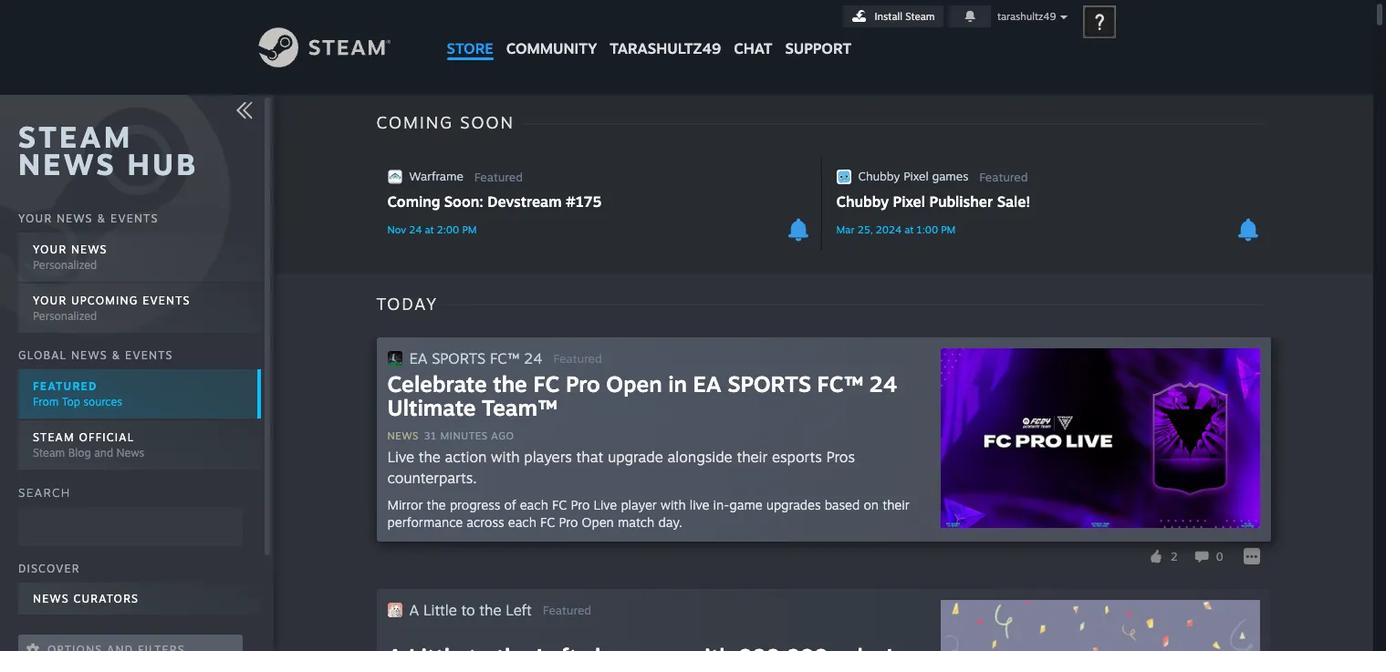 Task type: describe. For each thing, give the bounding box(es) containing it.
personalized inside "your upcoming events personalized"
[[33, 309, 97, 323]]

steam left blog
[[33, 446, 65, 460]]

install steam link
[[843, 5, 943, 27]]

install
[[875, 10, 903, 23]]

publisher
[[930, 193, 993, 211]]

fc inside celebrate the fc pro open in ea sports fc™ 24 ultimate team™ news 31 minutes ago live the action with players that upgrade alongside their esports pros counterparts.
[[533, 371, 560, 398]]

team™
[[482, 394, 557, 422]]

ultimate
[[387, 394, 476, 422]]

personalized inside your news personalized
[[33, 258, 97, 272]]

events inside "your upcoming events personalized"
[[143, 294, 190, 307]]

to
[[461, 601, 475, 619]]

minutes
[[440, 430, 488, 443]]

0 horizontal spatial 24
[[409, 224, 422, 236]]

#175
[[566, 193, 602, 211]]

with inside celebrate the fc pro open in ea sports fc™ 24 ultimate team™ news 31 minutes ago live the action with players that upgrade alongside their esports pros counterparts.
[[491, 448, 520, 466]]

25,
[[858, 224, 873, 236]]

sports inside celebrate the fc pro open in ea sports fc™ 24 ultimate team™ news 31 minutes ago live the action with players that upgrade alongside their esports pros counterparts.
[[728, 371, 811, 398]]

pixel for games
[[904, 169, 929, 183]]

news inside steam news hub
[[18, 146, 116, 183]]

day.
[[659, 515, 683, 530]]

live
[[690, 497, 710, 513]]

chat
[[734, 39, 773, 58]]

soon
[[460, 112, 515, 132]]

a little to the left
[[409, 601, 532, 619]]

hub
[[127, 146, 198, 183]]

featured for celebrate the fc pro open in ea sports fc™ 24 ultimate team™
[[554, 351, 602, 366]]

news down discover
[[33, 593, 69, 607]]

featured inside the featured from top sources
[[33, 380, 97, 393]]

players
[[524, 448, 572, 466]]

0 vertical spatial ea
[[409, 349, 428, 367]]

discover
[[18, 563, 80, 576]]

official
[[79, 431, 134, 444]]

steam news hub
[[18, 119, 198, 183]]

pixel for publisher
[[893, 193, 926, 211]]

& for global
[[112, 349, 121, 362]]

sale!
[[997, 193, 1031, 211]]

today
[[377, 294, 438, 314]]

blog
[[68, 446, 91, 460]]

upcoming
[[71, 294, 138, 307]]

coming soon: devstream #175
[[387, 193, 602, 211]]

mar 25, 2024 at 1:00 pm
[[837, 224, 956, 236]]

performance
[[387, 515, 463, 530]]

1:00
[[917, 224, 939, 236]]

counterparts.
[[387, 469, 477, 487]]

your news & events
[[18, 211, 158, 225]]

news inside celebrate the fc pro open in ea sports fc™ 24 ultimate team™ news 31 minutes ago live the action with players that upgrade alongside their esports pros counterparts.
[[387, 430, 419, 443]]

soon:
[[444, 193, 484, 211]]

ea inside celebrate the fc pro open in ea sports fc™ 24 ultimate team™ news 31 minutes ago live the action with players that upgrade alongside their esports pros counterparts.
[[693, 371, 722, 398]]

your for your news personalized
[[33, 243, 67, 256]]

match
[[618, 515, 655, 530]]

featured from top sources
[[33, 380, 122, 409]]

global
[[18, 349, 67, 362]]

their inside mirror the progress of each fc pro live player with live in-game upgrades based on their performance across each fc pro open match day.
[[883, 497, 910, 513]]

your for your upcoming events personalized
[[33, 294, 67, 307]]

pros
[[827, 448, 855, 466]]

ago
[[491, 430, 515, 443]]

1 vertical spatial each
[[508, 515, 537, 530]]

open inside celebrate the fc pro open in ea sports fc™ 24 ultimate team™ news 31 minutes ago live the action with players that upgrade alongside their esports pros counterparts.
[[606, 371, 662, 398]]

the down 31
[[419, 448, 441, 466]]

0 vertical spatial sports
[[432, 349, 486, 367]]

upgrades
[[767, 497, 821, 513]]

devstream
[[488, 193, 562, 211]]

the down 'ea sports fc™ 24'
[[493, 371, 527, 398]]

support link
[[779, 0, 858, 62]]

2024
[[876, 224, 902, 236]]

1 pm from the left
[[462, 224, 477, 236]]

ea sports fc™ 24
[[409, 349, 543, 367]]

left
[[506, 601, 532, 619]]

player
[[621, 497, 657, 513]]

news inside steam official steam blog and news
[[116, 446, 145, 460]]

that
[[576, 448, 604, 466]]

featured for coming soon: devstream #175
[[474, 170, 523, 184]]

events for your news & events
[[110, 211, 158, 225]]

0 vertical spatial tarashultz49
[[998, 10, 1056, 23]]

your for your news & events
[[18, 211, 52, 225]]

of
[[504, 497, 516, 513]]

2 vertical spatial pro
[[559, 515, 578, 530]]

sources
[[83, 395, 122, 409]]

0 vertical spatial each
[[520, 497, 548, 513]]

0 link
[[1191, 545, 1224, 569]]

news up your news personalized
[[57, 211, 93, 225]]

top
[[62, 395, 80, 409]]

coming for coming soon
[[377, 112, 454, 132]]

news curators link
[[18, 584, 261, 617]]

31
[[424, 430, 437, 443]]

alongside
[[668, 448, 733, 466]]

0 horizontal spatial fc™
[[490, 349, 520, 367]]



Task type: vqa. For each thing, say whether or not it's contained in the screenshot.
FEATURED for Coming Soon: Devstream #175
yes



Task type: locate. For each thing, give the bounding box(es) containing it.
pm right 1:00 in the right of the page
[[941, 224, 956, 236]]

chubby
[[858, 169, 900, 183], [837, 193, 889, 211]]

0 vertical spatial open
[[606, 371, 662, 398]]

open left in
[[606, 371, 662, 398]]

chat link
[[728, 0, 779, 62]]

your news personalized
[[33, 243, 107, 272]]

your upcoming events personalized
[[33, 294, 190, 323]]

1 horizontal spatial sports
[[728, 371, 811, 398]]

personalized down your news & events
[[33, 258, 97, 272]]

0
[[1216, 550, 1224, 564]]

their inside celebrate the fc pro open in ea sports fc™ 24 ultimate team™ news 31 minutes ago live the action with players that upgrade alongside their esports pros counterparts.
[[737, 448, 768, 466]]

mirror the progress of each fc pro live player with live in-game upgrades based on their performance across each fc pro open match day.
[[387, 497, 910, 530]]

chubby pixel games
[[858, 169, 969, 183]]

0 vertical spatial chubby
[[858, 169, 900, 183]]

featured up the team™
[[554, 351, 602, 366]]

news
[[18, 146, 116, 183], [57, 211, 93, 225], [71, 243, 107, 256], [71, 349, 107, 362], [387, 430, 419, 443], [116, 446, 145, 460], [33, 593, 69, 607]]

coming
[[377, 112, 454, 132], [387, 193, 440, 211]]

sports up celebrate
[[432, 349, 486, 367]]

fc™ up pros
[[818, 371, 863, 398]]

pro inside celebrate the fc pro open in ea sports fc™ 24 ultimate team™ news 31 minutes ago live the action with players that upgrade alongside their esports pros counterparts.
[[566, 371, 600, 398]]

steam official steam blog and news
[[33, 431, 145, 460]]

0 vertical spatial &
[[97, 211, 106, 225]]

sports up esports
[[728, 371, 811, 398]]

coming up nov on the top left
[[387, 193, 440, 211]]

at left 2:00
[[425, 224, 434, 236]]

1 horizontal spatial their
[[883, 497, 910, 513]]

2:00
[[437, 224, 459, 236]]

games
[[932, 169, 969, 183]]

0 vertical spatial personalized
[[33, 258, 97, 272]]

at left 1:00 in the right of the page
[[905, 224, 914, 236]]

based
[[825, 497, 860, 513]]

celebrate
[[387, 371, 487, 398]]

warframe
[[409, 169, 464, 183]]

pm
[[462, 224, 477, 236], [941, 224, 956, 236]]

1 vertical spatial events
[[143, 294, 190, 307]]

with down the ago
[[491, 448, 520, 466]]

1 vertical spatial ea
[[693, 371, 722, 398]]

coming for coming soon: devstream #175
[[387, 193, 440, 211]]

personalized
[[33, 258, 97, 272], [33, 309, 97, 323]]

featured for chubby pixel publisher sale!
[[980, 170, 1028, 184]]

pro right the team™
[[566, 371, 600, 398]]

1 vertical spatial their
[[883, 497, 910, 513]]

fc™ up the team™
[[490, 349, 520, 367]]

tarashultz49
[[998, 10, 1056, 23], [610, 39, 721, 58]]

1 vertical spatial sports
[[728, 371, 811, 398]]

2 pm from the left
[[941, 224, 956, 236]]

nov
[[387, 224, 406, 236]]

featured up coming soon: devstream #175
[[474, 170, 523, 184]]

events down hub
[[110, 211, 158, 225]]

coming soon
[[377, 112, 515, 132]]

with up day.
[[661, 497, 686, 513]]

0 horizontal spatial their
[[737, 448, 768, 466]]

0 vertical spatial pixel
[[904, 169, 929, 183]]

1 vertical spatial with
[[661, 497, 686, 513]]

2 vertical spatial your
[[33, 294, 67, 307]]

0 horizontal spatial ea
[[409, 349, 428, 367]]

your down your news personalized
[[33, 294, 67, 307]]

fc down players
[[552, 497, 567, 513]]

1 horizontal spatial ea
[[693, 371, 722, 398]]

their left esports
[[737, 448, 768, 466]]

your inside "your upcoming events personalized"
[[33, 294, 67, 307]]

1 vertical spatial 24
[[524, 349, 543, 367]]

1 horizontal spatial 24
[[524, 349, 543, 367]]

1 horizontal spatial tarashultz49
[[998, 10, 1056, 23]]

community link
[[500, 0, 604, 66]]

from
[[33, 395, 59, 409]]

featured up sale!
[[980, 170, 1028, 184]]

1 horizontal spatial with
[[661, 497, 686, 513]]

pixel up chubby pixel publisher sale!
[[904, 169, 929, 183]]

1 vertical spatial pro
[[571, 497, 590, 513]]

1 vertical spatial chubby
[[837, 193, 889, 211]]

celebrate the fc pro open in ea sports fc™ 24 ultimate team™ news 31 minutes ago live the action with players that upgrade alongside their esports pros counterparts.
[[387, 371, 898, 487]]

live inside mirror the progress of each fc pro live player with live in-game upgrades based on their performance across each fc pro open match day.
[[594, 497, 617, 513]]

live left the player
[[594, 497, 617, 513]]

fc up players
[[533, 371, 560, 398]]

1 vertical spatial fc™
[[818, 371, 863, 398]]

pixel
[[904, 169, 929, 183], [893, 193, 926, 211]]

events right upcoming
[[143, 294, 190, 307]]

community
[[506, 39, 597, 58]]

0 horizontal spatial at
[[425, 224, 434, 236]]

steam right install
[[906, 10, 935, 23]]

1 horizontal spatial live
[[594, 497, 617, 513]]

1 vertical spatial personalized
[[33, 309, 97, 323]]

0 vertical spatial their
[[737, 448, 768, 466]]

0 vertical spatial live
[[387, 448, 414, 466]]

2 horizontal spatial 24
[[870, 371, 898, 398]]

0 horizontal spatial live
[[387, 448, 414, 466]]

1 horizontal spatial pm
[[941, 224, 956, 236]]

mirror
[[387, 497, 423, 513]]

2 vertical spatial fc
[[540, 515, 555, 530]]

global news & events
[[18, 349, 173, 362]]

nov 24 at 2:00 pm
[[387, 224, 477, 236]]

1 vertical spatial open
[[582, 515, 614, 530]]

the right to
[[479, 601, 502, 619]]

chubby for chubby pixel publisher sale!
[[837, 193, 889, 211]]

1 vertical spatial coming
[[387, 193, 440, 211]]

2 vertical spatial events
[[125, 349, 173, 362]]

featured up top
[[33, 380, 97, 393]]

pm right 2:00
[[462, 224, 477, 236]]

chubby up 2024
[[858, 169, 900, 183]]

0 vertical spatial events
[[110, 211, 158, 225]]

1 horizontal spatial at
[[905, 224, 914, 236]]

steam up your news & events
[[18, 119, 133, 155]]

ea up celebrate
[[409, 349, 428, 367]]

each down of
[[508, 515, 537, 530]]

pro
[[566, 371, 600, 398], [571, 497, 590, 513], [559, 515, 578, 530]]

progress
[[450, 497, 501, 513]]

coming up warframe
[[377, 112, 454, 132]]

0 vertical spatial pro
[[566, 371, 600, 398]]

chubby for chubby pixel games
[[858, 169, 900, 183]]

store link
[[440, 0, 500, 66]]

events down "your upcoming events personalized" on the left top of page
[[125, 349, 173, 362]]

&
[[97, 211, 106, 225], [112, 349, 121, 362]]

upgrade
[[608, 448, 663, 466]]

0 vertical spatial 24
[[409, 224, 422, 236]]

0 horizontal spatial tarashultz49
[[610, 39, 721, 58]]

2 vertical spatial 24
[[870, 371, 898, 398]]

0 horizontal spatial &
[[97, 211, 106, 225]]

24
[[409, 224, 422, 236], [524, 349, 543, 367], [870, 371, 898, 398]]

1 vertical spatial your
[[33, 243, 67, 256]]

0 horizontal spatial with
[[491, 448, 520, 466]]

your up your news personalized
[[18, 211, 52, 225]]

ea right in
[[693, 371, 722, 398]]

ea
[[409, 349, 428, 367], [693, 371, 722, 398]]

action
[[445, 448, 487, 466]]

live
[[387, 448, 414, 466], [594, 497, 617, 513]]

their right on
[[883, 497, 910, 513]]

open left the match
[[582, 515, 614, 530]]

24 inside celebrate the fc pro open in ea sports fc™ 24 ultimate team™ news 31 minutes ago live the action with players that upgrade alongside their esports pros counterparts.
[[870, 371, 898, 398]]

in
[[668, 371, 687, 398]]

news right and on the left bottom
[[116, 446, 145, 460]]

personalized down upcoming
[[33, 309, 97, 323]]

2 personalized from the top
[[33, 309, 97, 323]]

0 horizontal spatial pm
[[462, 224, 477, 236]]

news down your news & events
[[71, 243, 107, 256]]

esports
[[772, 448, 822, 466]]

1 personalized from the top
[[33, 258, 97, 272]]

live inside celebrate the fc pro open in ea sports fc™ 24 ultimate team™ news 31 minutes ago live the action with players that upgrade alongside their esports pros counterparts.
[[387, 448, 414, 466]]

fc™
[[490, 349, 520, 367], [818, 371, 863, 398]]

and
[[94, 446, 113, 460]]

fc™ inside celebrate the fc pro open in ea sports fc™ 24 ultimate team™ news 31 minutes ago live the action with players that upgrade alongside their esports pros counterparts.
[[818, 371, 863, 398]]

curators
[[73, 593, 139, 607]]

install steam
[[875, 10, 935, 23]]

pixel down chubby pixel games
[[893, 193, 926, 211]]

0 vertical spatial coming
[[377, 112, 454, 132]]

1 vertical spatial &
[[112, 349, 121, 362]]

your inside your news personalized
[[33, 243, 67, 256]]

steam up blog
[[33, 431, 75, 444]]

store
[[447, 39, 494, 58]]

news curators
[[33, 593, 139, 607]]

live up counterparts.
[[387, 448, 414, 466]]

None text field
[[18, 509, 243, 547]]

chubby up 25,
[[837, 193, 889, 211]]

1 horizontal spatial &
[[112, 349, 121, 362]]

little
[[424, 601, 457, 619]]

each right of
[[520, 497, 548, 513]]

your
[[18, 211, 52, 225], [33, 243, 67, 256], [33, 294, 67, 307]]

across
[[467, 515, 504, 530]]

0 horizontal spatial sports
[[432, 349, 486, 367]]

2
[[1171, 550, 1178, 564]]

0 vertical spatial fc
[[533, 371, 560, 398]]

featured right left
[[543, 603, 592, 618]]

a
[[409, 601, 419, 619]]

steam inside steam news hub
[[18, 119, 133, 155]]

0 vertical spatial with
[[491, 448, 520, 466]]

your down your news & events
[[33, 243, 67, 256]]

tarashultz49 link
[[604, 0, 728, 66]]

pro left the match
[[559, 515, 578, 530]]

1 vertical spatial live
[[594, 497, 617, 513]]

their
[[737, 448, 768, 466], [883, 497, 910, 513]]

1 vertical spatial pixel
[[893, 193, 926, 211]]

in-
[[713, 497, 730, 513]]

events for global news & events
[[125, 349, 173, 362]]

2 at from the left
[[905, 224, 914, 236]]

events
[[110, 211, 158, 225], [143, 294, 190, 307], [125, 349, 173, 362]]

fc
[[533, 371, 560, 398], [552, 497, 567, 513], [540, 515, 555, 530]]

with
[[491, 448, 520, 466], [661, 497, 686, 513]]

open
[[606, 371, 662, 398], [582, 515, 614, 530]]

& down "your upcoming events personalized" on the left top of page
[[112, 349, 121, 362]]

game
[[730, 497, 763, 513]]

pro down that
[[571, 497, 590, 513]]

sports
[[432, 349, 486, 367], [728, 371, 811, 398]]

with inside mirror the progress of each fc pro live player with live in-game upgrades based on their performance across each fc pro open match day.
[[661, 497, 686, 513]]

1 vertical spatial fc
[[552, 497, 567, 513]]

support
[[785, 39, 852, 58]]

1 at from the left
[[425, 224, 434, 236]]

& up your news personalized
[[97, 211, 106, 225]]

news left 31
[[387, 430, 419, 443]]

news inside your news personalized
[[71, 243, 107, 256]]

fc right across
[[540, 515, 555, 530]]

featured
[[474, 170, 523, 184], [980, 170, 1028, 184], [554, 351, 602, 366], [33, 380, 97, 393], [543, 603, 592, 618]]

news up the featured from top sources at the bottom of page
[[71, 349, 107, 362]]

1 horizontal spatial fc™
[[818, 371, 863, 398]]

& for your
[[97, 211, 106, 225]]

search
[[18, 486, 71, 500]]

the up performance
[[427, 497, 446, 513]]

open inside mirror the progress of each fc pro live player with live in-game upgrades based on their performance across each fc pro open match day.
[[582, 515, 614, 530]]

0 vertical spatial fc™
[[490, 349, 520, 367]]

0 vertical spatial your
[[18, 211, 52, 225]]

mar
[[837, 224, 855, 236]]

1 vertical spatial tarashultz49
[[610, 39, 721, 58]]

chubby pixel publisher sale!
[[837, 193, 1031, 211]]

on
[[864, 497, 879, 513]]

news up your news & events
[[18, 146, 116, 183]]

the inside mirror the progress of each fc pro live player with live in-game upgrades based on their performance across each fc pro open match day.
[[427, 497, 446, 513]]



